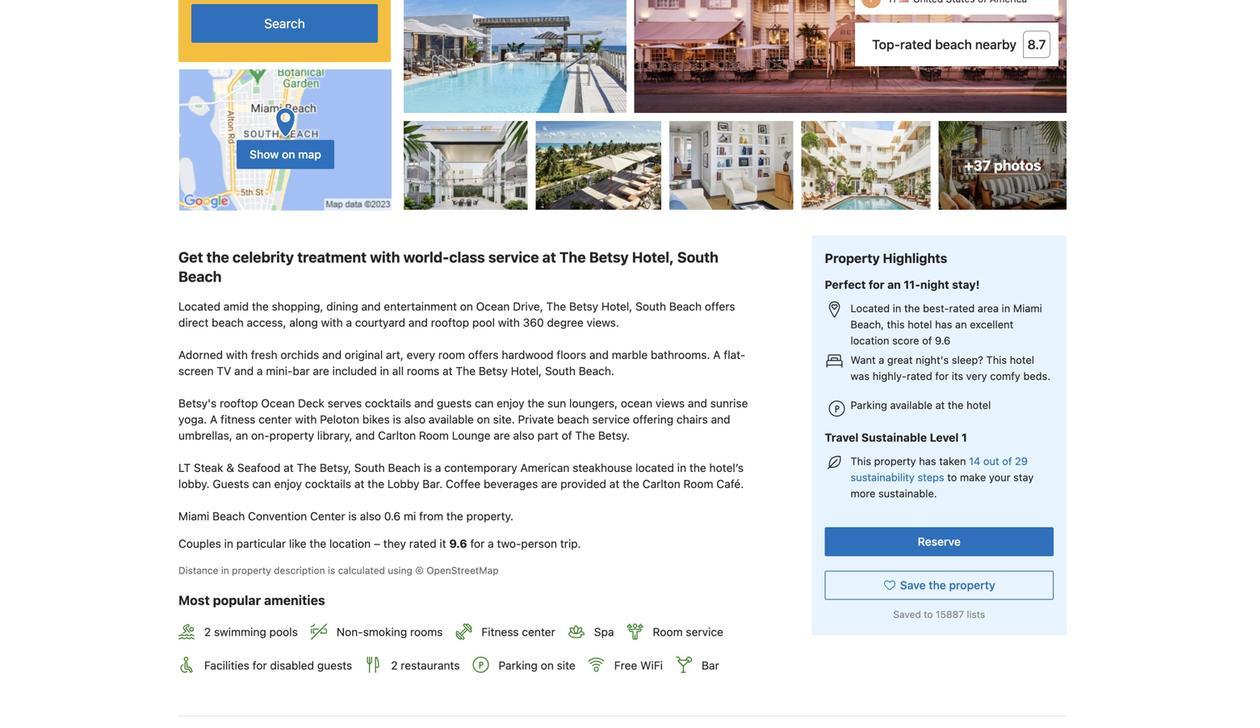 Task type: vqa. For each thing, say whether or not it's contained in the screenshot.
A to the bottom
yes



Task type: describe. For each thing, give the bounding box(es) containing it.
fresh
[[251, 349, 278, 362]]

property
[[825, 251, 880, 266]]

in right the located
[[678, 462, 687, 475]]

the right like on the left of the page
[[310, 538, 327, 551]]

bathrooms.
[[651, 349, 710, 362]]

sleep?
[[952, 354, 984, 366]]

29
[[1015, 456, 1028, 468]]

2 horizontal spatial are
[[541, 478, 558, 491]]

and right tv
[[234, 365, 254, 378]]

and down entertainment
[[409, 316, 428, 330]]

rooms inside located amid the shopping, dining and entertainment on ocean drive, the betsy hotel, south beach offers direct beach access, along with a courtyard and rooftop pool with 360 degree views. adorned with fresh orchids and original art, every room offers hardwood floors and marble bathrooms. a flat- screen tv and a mini-bar are included in all rooms at the betsy hotel, south beach. betsy's rooftop ocean deck serves cocktails and guests can enjoy the sun loungers, ocean views and sunrise yoga. a fitness center with peloton bikes is also available on site. private beach service offering chairs and umbrellas, an on-property library, and carlton room lounge are also part of the betsy. lt steak & seafood at the betsy, south beach is a contemporary american steakhouse located in the hotel's lobby. guests can enjoy cocktails at the lobby bar. coffee beverages are provided at the carlton room café. miami beach convention center is also 0.6 mi from the property.
[[407, 365, 440, 378]]

hotel inside the want a great night's sleep? this hotel was highly-rated for its very comfy beds.
[[1010, 354, 1035, 366]]

property.
[[467, 510, 514, 524]]

your
[[989, 472, 1011, 484]]

deck
[[298, 397, 325, 410]]

the up access,
[[252, 300, 269, 314]]

0 horizontal spatial cocktails
[[305, 478, 351, 491]]

facilities for disabled guests
[[204, 659, 352, 673]]

1 vertical spatial offers
[[468, 349, 499, 362]]

1 vertical spatial has
[[919, 456, 937, 468]]

for down property highlights
[[869, 278, 885, 291]]

travel sustainable level  1
[[825, 431, 968, 445]]

1 vertical spatial room
[[684, 478, 714, 491]]

1 vertical spatial rooms
[[410, 626, 443, 639]]

rated inside the want a great night's sleep? this hotel was highly-rated for its very comfy beds.
[[907, 370, 933, 382]]

saved to 15887 lists
[[894, 609, 986, 621]]

wifi
[[641, 659, 663, 673]]

0 horizontal spatial a
[[210, 413, 218, 427]]

parking available at the hotel
[[851, 399, 991, 411]]

1 vertical spatial can
[[252, 478, 271, 491]]

sustainable.
[[879, 488, 937, 500]]

with down deck
[[295, 413, 317, 427]]

1 vertical spatial to
[[924, 609, 933, 621]]

sustainability
[[851, 472, 915, 484]]

photos
[[994, 157, 1042, 174]]

to inside to make your stay more sustainable.
[[948, 472, 957, 484]]

location inside located in the best-rated area in miami beach, this hotel has an excellent location score of 9.6
[[851, 335, 890, 347]]

in up this
[[893, 302, 902, 315]]

distance in property description is calculated using © openstreetmap
[[179, 566, 499, 577]]

best-
[[923, 302, 950, 315]]

is left calculated
[[328, 566, 335, 577]]

©
[[415, 566, 424, 577]]

1 vertical spatial location
[[330, 538, 371, 551]]

1 vertical spatial betsy
[[569, 300, 599, 314]]

direct
[[179, 316, 209, 330]]

2 vertical spatial room
[[653, 626, 683, 639]]

reserve
[[918, 536, 961, 549]]

0 vertical spatial offers
[[705, 300, 735, 314]]

site
[[557, 659, 576, 673]]

2 vertical spatial hotel,
[[511, 365, 542, 378]]

particular
[[236, 538, 286, 551]]

1 vertical spatial 9.6
[[449, 538, 467, 551]]

the left lobby
[[368, 478, 385, 491]]

of inside located in the best-rated area in miami beach, this hotel has an excellent location score of 9.6
[[923, 335, 932, 347]]

lt
[[179, 462, 191, 475]]

beach up bathrooms.
[[669, 300, 702, 314]]

top-rated beach nearby
[[872, 37, 1017, 52]]

american
[[521, 462, 570, 475]]

for inside the want a great night's sleep? this hotel was highly-rated for its very comfy beds.
[[936, 370, 949, 382]]

2 horizontal spatial service
[[686, 626, 724, 639]]

bar
[[702, 659, 720, 673]]

the down its
[[948, 399, 964, 411]]

1 horizontal spatial ocean
[[476, 300, 510, 314]]

the inside button
[[929, 579, 947, 592]]

rated left it
[[409, 538, 437, 551]]

facilities
[[204, 659, 250, 673]]

dining
[[327, 300, 358, 314]]

map
[[298, 148, 321, 161]]

0 horizontal spatial also
[[360, 510, 381, 524]]

convention
[[248, 510, 307, 524]]

on up lounge
[[477, 413, 490, 427]]

seafood
[[237, 462, 281, 475]]

smoking
[[363, 626, 407, 639]]

area
[[978, 302, 999, 315]]

yoga.
[[179, 413, 207, 427]]

south inside get the celebrity treatment with world-class service at the betsy hotel, south beach
[[678, 249, 719, 266]]

sun
[[548, 397, 566, 410]]

and down the every
[[414, 397, 434, 410]]

in left the all
[[380, 365, 389, 378]]

for down property.
[[470, 538, 485, 551]]

11-
[[904, 278, 921, 291]]

is right bikes
[[393, 413, 401, 427]]

in right couples
[[224, 538, 233, 551]]

nearby
[[976, 37, 1017, 52]]

on inside search section
[[282, 148, 295, 161]]

at up level
[[936, 399, 945, 411]]

a up 'bar.' at bottom
[[435, 462, 441, 475]]

stay
[[1014, 472, 1034, 484]]

this inside the want a great night's sleep? this hotel was highly-rated for its very comfy beds.
[[987, 354, 1007, 366]]

views.
[[587, 316, 619, 330]]

at down room
[[443, 365, 453, 378]]

world-
[[404, 249, 449, 266]]

0.6
[[384, 510, 401, 524]]

sunrise
[[711, 397, 748, 410]]

steak
[[194, 462, 223, 475]]

reserve button
[[825, 528, 1054, 557]]

non-
[[337, 626, 363, 639]]

located in the best-rated area in miami beach, this hotel has an excellent location score of 9.6
[[851, 302, 1043, 347]]

umbrellas,
[[179, 429, 233, 443]]

beach down the guests at the left bottom
[[213, 510, 245, 524]]

0 vertical spatial enjoy
[[497, 397, 525, 410]]

located for located in the best-rated area in miami beach, this hotel has an excellent location score of 9.6
[[851, 302, 890, 315]]

a down 'dining'
[[346, 316, 352, 330]]

the up private
[[528, 397, 545, 410]]

at left lobby
[[354, 478, 365, 491]]

and up "included"
[[322, 349, 342, 362]]

with left 360
[[498, 316, 520, 330]]

1 vertical spatial also
[[513, 429, 535, 443]]

1 vertical spatial guests
[[317, 659, 352, 673]]

9.6 inside located in the best-rated area in miami beach, this hotel has an excellent location score of 9.6
[[935, 335, 951, 347]]

and down "sunrise"
[[711, 413, 731, 427]]

located for located amid the shopping, dining and entertainment on ocean drive, the betsy hotel, south beach offers direct beach access, along with a courtyard and rooftop pool with 360 degree views. adorned with fresh orchids and original art, every room offers hardwood floors and marble bathrooms. a flat- screen tv and a mini-bar are included in all rooms at the betsy hotel, south beach. betsy's rooftop ocean deck serves cocktails and guests can enjoy the sun loungers, ocean views and sunrise yoga. a fitness center with peloton bikes is also available on site. private beach service offering chairs and umbrellas, an on-property library, and carlton room lounge are also part of the betsy. lt steak & seafood at the betsy, south beach is a contemporary american steakhouse located in the hotel's lobby. guests can enjoy cocktails at the lobby bar. coffee beverages are provided at the carlton room café. miami beach convention center is also 0.6 mi from the property.
[[179, 300, 221, 314]]

lobby.
[[179, 478, 210, 491]]

perfect for an 11-night stay!
[[825, 278, 980, 291]]

pools
[[269, 626, 298, 639]]

the inside get the celebrity treatment with world-class service at the betsy hotel, south beach
[[560, 249, 586, 266]]

along
[[289, 316, 318, 330]]

1 horizontal spatial carlton
[[643, 478, 681, 491]]

on up the pool
[[460, 300, 473, 314]]

part
[[538, 429, 559, 443]]

room
[[438, 349, 465, 362]]

chairs
[[677, 413, 708, 427]]

1
[[962, 431, 968, 445]]

of inside 14 out of 29 sustainability steps
[[1003, 456, 1012, 468]]

0 vertical spatial are
[[313, 365, 329, 378]]

mini-
[[266, 365, 293, 378]]

person
[[521, 538, 557, 551]]

adorned
[[179, 349, 223, 362]]

amid
[[224, 300, 249, 314]]

lists
[[967, 609, 986, 621]]

stay!
[[952, 278, 980, 291]]

&
[[226, 462, 234, 475]]

and down bikes
[[356, 429, 375, 443]]

in right area
[[1002, 302, 1011, 315]]

0 vertical spatial cocktails
[[365, 397, 411, 410]]

0 vertical spatial available
[[890, 399, 933, 411]]

service inside located amid the shopping, dining and entertainment on ocean drive, the betsy hotel, south beach offers direct beach access, along with a courtyard and rooftop pool with 360 degree views. adorned with fresh orchids and original art, every room offers hardwood floors and marble bathrooms. a flat- screen tv and a mini-bar are included in all rooms at the betsy hotel, south beach. betsy's rooftop ocean deck serves cocktails and guests can enjoy the sun loungers, ocean views and sunrise yoga. a fitness center with peloton bikes is also available on site. private beach service offering chairs and umbrellas, an on-property library, and carlton room lounge are also part of the betsy. lt steak & seafood at the betsy, south beach is a contemporary american steakhouse located in the hotel's lobby. guests can enjoy cocktails at the lobby bar. coffee beverages are provided at the carlton room café. miami beach convention center is also 0.6 mi from the property.
[[592, 413, 630, 427]]

beverages
[[484, 478, 538, 491]]

mi
[[404, 510, 416, 524]]

miami inside located amid the shopping, dining and entertainment on ocean drive, the betsy hotel, south beach offers direct beach access, along with a courtyard and rooftop pool with 360 degree views. adorned with fresh orchids and original art, every room offers hardwood floors and marble bathrooms. a flat- screen tv and a mini-bar are included in all rooms at the betsy hotel, south beach. betsy's rooftop ocean deck serves cocktails and guests can enjoy the sun loungers, ocean views and sunrise yoga. a fitness center with peloton bikes is also available on site. private beach service offering chairs and umbrellas, an on-property library, and carlton room lounge are also part of the betsy. lt steak & seafood at the betsy, south beach is a contemporary american steakhouse located in the hotel's lobby. guests can enjoy cocktails at the lobby bar. coffee beverages are provided at the carlton room café. miami beach convention center is also 0.6 mi from the property.
[[179, 510, 209, 524]]

0 vertical spatial carlton
[[378, 429, 416, 443]]

orchids
[[281, 349, 319, 362]]

travel
[[825, 431, 859, 445]]

class
[[449, 249, 485, 266]]

fitness center
[[482, 626, 556, 639]]

the inside located in the best-rated area in miami beach, this hotel has an excellent location score of 9.6
[[905, 302, 920, 315]]

–
[[374, 538, 380, 551]]

sustainable
[[862, 431, 927, 445]]

top-rated beach nearby element
[[864, 35, 1017, 54]]

and up chairs
[[688, 397, 708, 410]]

top-
[[872, 37, 901, 52]]

make
[[960, 472, 986, 484]]

drive,
[[513, 300, 543, 314]]



Task type: locate. For each thing, give the bounding box(es) containing it.
beach down get
[[179, 268, 222, 286]]

to down taken
[[948, 472, 957, 484]]

with left world-
[[370, 249, 400, 266]]

1 vertical spatial are
[[494, 429, 510, 443]]

ocean
[[476, 300, 510, 314], [261, 397, 295, 410]]

0 horizontal spatial an
[[236, 429, 248, 443]]

night's
[[916, 354, 949, 366]]

property inside located amid the shopping, dining and entertainment on ocean drive, the betsy hotel, south beach offers direct beach access, along with a courtyard and rooftop pool with 360 degree views. adorned with fresh orchids and original art, every room offers hardwood floors and marble bathrooms. a flat- screen tv and a mini-bar are included in all rooms at the betsy hotel, south beach. betsy's rooftop ocean deck serves cocktails and guests can enjoy the sun loungers, ocean views and sunrise yoga. a fitness center with peloton bikes is also available on site. private beach service offering chairs and umbrellas, an on-property library, and carlton room lounge are also part of the betsy. lt steak & seafood at the betsy, south beach is a contemporary american steakhouse located in the hotel's lobby. guests can enjoy cocktails at the lobby bar. coffee beverages are provided at the carlton room café. miami beach convention center is also 0.6 mi from the property.
[[269, 429, 314, 443]]

0 horizontal spatial carlton
[[378, 429, 416, 443]]

2 swimming pools
[[204, 626, 298, 639]]

1 horizontal spatial of
[[923, 335, 932, 347]]

rooftop up the fitness
[[220, 397, 258, 410]]

0 horizontal spatial hotel
[[908, 319, 933, 331]]

with down 'dining'
[[321, 316, 343, 330]]

0 horizontal spatial located
[[179, 300, 221, 314]]

this up sustainability
[[851, 456, 872, 468]]

0 horizontal spatial room
[[419, 429, 449, 443]]

0 horizontal spatial beach
[[212, 316, 244, 330]]

every
[[407, 349, 435, 362]]

1 vertical spatial miami
[[179, 510, 209, 524]]

location left "–"
[[330, 538, 371, 551]]

2 left swimming on the left of page
[[204, 626, 211, 639]]

also left 0.6
[[360, 510, 381, 524]]

of left the 29
[[1003, 456, 1012, 468]]

art,
[[386, 349, 404, 362]]

0 vertical spatial guests
[[437, 397, 472, 410]]

can down seafood
[[252, 478, 271, 491]]

guests
[[437, 397, 472, 410], [317, 659, 352, 673]]

site.
[[493, 413, 515, 427]]

parking on site
[[499, 659, 576, 673]]

two-
[[497, 538, 521, 551]]

0 horizontal spatial ocean
[[261, 397, 295, 410]]

all
[[392, 365, 404, 378]]

a inside the want a great night's sleep? this hotel was highly-rated for its very comfy beds.
[[879, 354, 885, 366]]

1 horizontal spatial 9.6
[[935, 335, 951, 347]]

1 horizontal spatial are
[[494, 429, 510, 443]]

steps
[[918, 472, 945, 484]]

2 horizontal spatial of
[[1003, 456, 1012, 468]]

location
[[851, 335, 890, 347], [330, 538, 371, 551]]

1 horizontal spatial hotel
[[967, 399, 991, 411]]

0 horizontal spatial service
[[489, 249, 539, 266]]

an inside located in the best-rated area in miami beach, this hotel has an excellent location score of 9.6
[[956, 319, 967, 331]]

guests down non-
[[317, 659, 352, 673]]

of up night's
[[923, 335, 932, 347]]

comfy
[[990, 370, 1021, 382]]

carlton down the located
[[643, 478, 681, 491]]

on left "site"
[[541, 659, 554, 673]]

has inside located in the best-rated area in miami beach, this hotel has an excellent location score of 9.6
[[935, 319, 953, 331]]

celebrity
[[233, 249, 294, 266]]

0 vertical spatial rooftop
[[431, 316, 469, 330]]

rated inside located in the best-rated area in miami beach, this hotel has an excellent location score of 9.6
[[949, 302, 975, 315]]

rooftop
[[431, 316, 469, 330], [220, 397, 258, 410]]

in right the distance
[[221, 566, 229, 577]]

0 horizontal spatial offers
[[468, 349, 499, 362]]

parking down fitness center
[[499, 659, 538, 673]]

the right save
[[929, 579, 947, 592]]

café.
[[717, 478, 744, 491]]

rated
[[901, 37, 932, 52], [949, 302, 975, 315], [907, 370, 933, 382], [409, 538, 437, 551]]

1 horizontal spatial service
[[592, 413, 630, 427]]

bar.
[[423, 478, 443, 491]]

this up "comfy"
[[987, 354, 1007, 366]]

0 horizontal spatial rooftop
[[220, 397, 258, 410]]

and up "beach."
[[590, 349, 609, 362]]

0 horizontal spatial can
[[252, 478, 271, 491]]

are
[[313, 365, 329, 378], [494, 429, 510, 443], [541, 478, 558, 491]]

service up betsy. at the bottom
[[592, 413, 630, 427]]

room left lounge
[[419, 429, 449, 443]]

an
[[888, 278, 901, 291], [956, 319, 967, 331], [236, 429, 248, 443]]

enjoy
[[497, 397, 525, 410], [274, 478, 302, 491]]

1 vertical spatial hotel,
[[602, 300, 633, 314]]

highly-
[[873, 370, 907, 382]]

free wifi
[[615, 659, 663, 673]]

parking down was
[[851, 399, 888, 411]]

1 vertical spatial an
[[956, 319, 967, 331]]

1 horizontal spatial miami
[[1014, 302, 1043, 315]]

openstreetmap
[[427, 566, 499, 577]]

score
[[893, 335, 920, 347]]

is right center
[[349, 510, 357, 524]]

2 vertical spatial beach
[[557, 413, 589, 427]]

very
[[967, 370, 988, 382]]

carlton down bikes
[[378, 429, 416, 443]]

serves
[[328, 397, 362, 410]]

1 vertical spatial of
[[562, 429, 572, 443]]

has up the steps
[[919, 456, 937, 468]]

parking for parking available at the hotel
[[851, 399, 888, 411]]

0 horizontal spatial center
[[259, 413, 292, 427]]

14 out of 29 sustainability steps link
[[851, 456, 1028, 484]]

beach down sun
[[557, 413, 589, 427]]

are down site.
[[494, 429, 510, 443]]

2 vertical spatial of
[[1003, 456, 1012, 468]]

1 vertical spatial hotel
[[1010, 354, 1035, 366]]

service inside get the celebrity treatment with world-class service at the betsy hotel, south beach
[[489, 249, 539, 266]]

1 vertical spatial center
[[522, 626, 556, 639]]

1 horizontal spatial 2
[[391, 659, 398, 673]]

0 vertical spatial 9.6
[[935, 335, 951, 347]]

a up the umbrellas,
[[210, 413, 218, 427]]

rated down night's
[[907, 370, 933, 382]]

the down the located
[[623, 478, 640, 491]]

0 vertical spatial beach
[[935, 37, 972, 52]]

2 restaurants
[[391, 659, 460, 673]]

service up bar
[[686, 626, 724, 639]]

0 vertical spatial parking
[[851, 399, 888, 411]]

1 horizontal spatial an
[[888, 278, 901, 291]]

0 vertical spatial to
[[948, 472, 957, 484]]

free
[[615, 659, 638, 673]]

offers up "flat-"
[[705, 300, 735, 314]]

at up drive,
[[543, 249, 556, 266]]

1 vertical spatial service
[[592, 413, 630, 427]]

located up direct at the left of page
[[179, 300, 221, 314]]

of inside located amid the shopping, dining and entertainment on ocean drive, the betsy hotel, south beach offers direct beach access, along with a courtyard and rooftop pool with 360 degree views. adorned with fresh orchids and original art, every room offers hardwood floors and marble bathrooms. a flat- screen tv and a mini-bar are included in all rooms at the betsy hotel, south beach. betsy's rooftop ocean deck serves cocktails and guests can enjoy the sun loungers, ocean views and sunrise yoga. a fitness center with peloton bikes is also available on site. private beach service offering chairs and umbrellas, an on-property library, and carlton room lounge are also part of the betsy. lt steak & seafood at the betsy, south beach is a contemporary american steakhouse located in the hotel's lobby. guests can enjoy cocktails at the lobby bar. coffee beverages are provided at the carlton room café. miami beach convention center is also 0.6 mi from the property.
[[562, 429, 572, 443]]

beach up lobby
[[388, 462, 421, 475]]

1 horizontal spatial rooftop
[[431, 316, 469, 330]]

guests inside located amid the shopping, dining and entertainment on ocean drive, the betsy hotel, south beach offers direct beach access, along with a courtyard and rooftop pool with 360 degree views. adorned with fresh orchids and original art, every room offers hardwood floors and marble bathrooms. a flat- screen tv and a mini-bar are included in all rooms at the betsy hotel, south beach. betsy's rooftop ocean deck serves cocktails and guests can enjoy the sun loungers, ocean views and sunrise yoga. a fitness center with peloton bikes is also available on site. private beach service offering chairs and umbrellas, an on-property library, and carlton room lounge are also part of the betsy. lt steak & seafood at the betsy, south beach is a contemporary american steakhouse located in the hotel's lobby. guests can enjoy cocktails at the lobby bar. coffee beverages are provided at the carlton room café. miami beach convention center is also 0.6 mi from the property.
[[437, 397, 472, 410]]

1 vertical spatial beach
[[212, 316, 244, 330]]

rooftop up room
[[431, 316, 469, 330]]

1 vertical spatial cocktails
[[305, 478, 351, 491]]

access,
[[247, 316, 286, 330]]

a down fresh
[[257, 365, 263, 378]]

cocktails down betsy,
[[305, 478, 351, 491]]

beach down amid
[[212, 316, 244, 330]]

1 horizontal spatial available
[[890, 399, 933, 411]]

contemporary
[[444, 462, 518, 475]]

enjoy down seafood
[[274, 478, 302, 491]]

provided
[[561, 478, 607, 491]]

available inside located amid the shopping, dining and entertainment on ocean drive, the betsy hotel, south beach offers direct beach access, along with a courtyard and rooftop pool with 360 degree views. adorned with fresh orchids and original art, every room offers hardwood floors and marble bathrooms. a flat- screen tv and a mini-bar are included in all rooms at the betsy hotel, south beach. betsy's rooftop ocean deck serves cocktails and guests can enjoy the sun loungers, ocean views and sunrise yoga. a fitness center with peloton bikes is also available on site. private beach service offering chairs and umbrellas, an on-property library, and carlton room lounge are also part of the betsy. lt steak & seafood at the betsy, south beach is a contemporary american steakhouse located in the hotel's lobby. guests can enjoy cocktails at the lobby bar. coffee beverages are provided at the carlton room café. miami beach convention center is also 0.6 mi from the property.
[[429, 413, 474, 427]]

0 vertical spatial service
[[489, 249, 539, 266]]

at right seafood
[[284, 462, 294, 475]]

and up courtyard on the top left of page
[[361, 300, 381, 314]]

1 vertical spatial ocean
[[261, 397, 295, 410]]

offers
[[705, 300, 735, 314], [468, 349, 499, 362]]

beach inside get the celebrity treatment with world-class service at the betsy hotel, south beach
[[179, 268, 222, 286]]

center
[[310, 510, 345, 524]]

1 vertical spatial parking
[[499, 659, 538, 673]]

saved
[[894, 609, 922, 621]]

for left its
[[936, 370, 949, 382]]

2 horizontal spatial hotel
[[1010, 354, 1035, 366]]

parking for parking on site
[[499, 659, 538, 673]]

14
[[969, 456, 981, 468]]

1 horizontal spatial to
[[948, 472, 957, 484]]

property up lists
[[949, 579, 996, 592]]

0 vertical spatial room
[[419, 429, 449, 443]]

entertainment
[[384, 300, 457, 314]]

2 horizontal spatial also
[[513, 429, 535, 443]]

most popular amenities
[[179, 593, 325, 609]]

at down steakhouse
[[610, 478, 620, 491]]

the up this
[[905, 302, 920, 315]]

cocktails up bikes
[[365, 397, 411, 410]]

highlights
[[883, 251, 948, 266]]

hotel inside located in the best-rated area in miami beach, this hotel has an excellent location score of 9.6
[[908, 319, 933, 331]]

pool
[[473, 316, 495, 330]]

hotel down very
[[967, 399, 991, 411]]

1 horizontal spatial a
[[713, 349, 721, 362]]

0 vertical spatial can
[[475, 397, 494, 410]]

located inside located in the best-rated area in miami beach, this hotel has an excellent location score of 9.6
[[851, 302, 890, 315]]

calculated
[[338, 566, 385, 577]]

location down beach,
[[851, 335, 890, 347]]

1 horizontal spatial room
[[653, 626, 683, 639]]

0 vertical spatial an
[[888, 278, 901, 291]]

show on map button
[[179, 69, 393, 212], [237, 140, 334, 169]]

beach,
[[851, 319, 884, 331]]

0 vertical spatial has
[[935, 319, 953, 331]]

is up 'bar.' at bottom
[[424, 462, 432, 475]]

1 horizontal spatial located
[[851, 302, 890, 315]]

1 horizontal spatial offers
[[705, 300, 735, 314]]

tv
[[217, 365, 231, 378]]

+37 photos
[[965, 157, 1042, 174]]

taken
[[940, 456, 966, 468]]

property inside "save the property" button
[[949, 579, 996, 592]]

for
[[869, 278, 885, 291], [936, 370, 949, 382], [470, 538, 485, 551], [253, 659, 267, 673]]

2 for 2 swimming pools
[[204, 626, 211, 639]]

1 horizontal spatial beach
[[557, 413, 589, 427]]

0 horizontal spatial this
[[851, 456, 872, 468]]

9.6 up night's
[[935, 335, 951, 347]]

+37
[[965, 157, 991, 174]]

0 vertical spatial a
[[713, 349, 721, 362]]

rated left "nearby"
[[901, 37, 932, 52]]

to
[[948, 472, 957, 484], [924, 609, 933, 621]]

disabled
[[270, 659, 314, 673]]

on
[[282, 148, 295, 161], [460, 300, 473, 314], [477, 413, 490, 427], [541, 659, 554, 673]]

the left hotel's
[[690, 462, 707, 475]]

0 horizontal spatial miami
[[179, 510, 209, 524]]

2 vertical spatial betsy
[[479, 365, 508, 378]]

an left excellent at top right
[[956, 319, 967, 331]]

1 horizontal spatial location
[[851, 335, 890, 347]]

search section
[[172, 0, 397, 212]]

fitness
[[482, 626, 519, 639]]

betsy up "degree"
[[569, 300, 599, 314]]

8.7 element
[[1023, 31, 1051, 58]]

beach.
[[579, 365, 615, 378]]

hotel, inside get the celebrity treatment with world-class service at the betsy hotel, south beach
[[632, 249, 674, 266]]

beds.
[[1024, 370, 1051, 382]]

0 vertical spatial rooms
[[407, 365, 440, 378]]

with inside get the celebrity treatment with world-class service at the betsy hotel, south beach
[[370, 249, 400, 266]]

with up tv
[[226, 349, 248, 362]]

of right part
[[562, 429, 572, 443]]

peloton
[[320, 413, 359, 427]]

bar
[[293, 365, 310, 378]]

it
[[440, 538, 446, 551]]

enjoy up site.
[[497, 397, 525, 410]]

2 horizontal spatial beach
[[935, 37, 972, 52]]

room up wifi
[[653, 626, 683, 639]]

center up on-
[[259, 413, 292, 427]]

property
[[269, 429, 314, 443], [874, 456, 916, 468], [232, 566, 271, 577], [949, 579, 996, 592]]

of
[[923, 335, 932, 347], [562, 429, 572, 443], [1003, 456, 1012, 468]]

located inside located amid the shopping, dining and entertainment on ocean drive, the betsy hotel, south beach offers direct beach access, along with a courtyard and rooftop pool with 360 degree views. adorned with fresh orchids and original art, every room offers hardwood floors and marble bathrooms. a flat- screen tv and a mini-bar are included in all rooms at the betsy hotel, south beach. betsy's rooftop ocean deck serves cocktails and guests can enjoy the sun loungers, ocean views and sunrise yoga. a fitness center with peloton bikes is also available on site. private beach service offering chairs and umbrellas, an on-property library, and carlton room lounge are also part of the betsy. lt steak & seafood at the betsy, south beach is a contemporary american steakhouse located in the hotel's lobby. guests can enjoy cocktails at the lobby bar. coffee beverages are provided at the carlton room café. miami beach convention center is also 0.6 mi from the property.
[[179, 300, 221, 314]]

show
[[250, 148, 279, 161]]

floors
[[557, 349, 587, 362]]

at
[[543, 249, 556, 266], [443, 365, 453, 378], [936, 399, 945, 411], [284, 462, 294, 475], [354, 478, 365, 491], [610, 478, 620, 491]]

description
[[274, 566, 325, 577]]

to right saved at the bottom right of page
[[924, 609, 933, 621]]

guests up lounge
[[437, 397, 472, 410]]

are right bar
[[313, 365, 329, 378]]

1 horizontal spatial also
[[405, 413, 426, 427]]

available
[[890, 399, 933, 411], [429, 413, 474, 427]]

service right class
[[489, 249, 539, 266]]

0 horizontal spatial to
[[924, 609, 933, 621]]

an inside located amid the shopping, dining and entertainment on ocean drive, the betsy hotel, south beach offers direct beach access, along with a courtyard and rooftop pool with 360 degree views. adorned with fresh orchids and original art, every room offers hardwood floors and marble bathrooms. a flat- screen tv and a mini-bar are included in all rooms at the betsy hotel, south beach. betsy's rooftop ocean deck serves cocktails and guests can enjoy the sun loungers, ocean views and sunrise yoga. a fitness center with peloton bikes is also available on site. private beach service offering chairs and umbrellas, an on-property library, and carlton room lounge are also part of the betsy. lt steak & seafood at the betsy, south beach is a contemporary american steakhouse located in the hotel's lobby. guests can enjoy cocktails at the lobby bar. coffee beverages are provided at the carlton room café. miami beach convention center is also 0.6 mi from the property.
[[236, 429, 248, 443]]

2 for 2 restaurants
[[391, 659, 398, 673]]

also right bikes
[[405, 413, 426, 427]]

1 vertical spatial enjoy
[[274, 478, 302, 491]]

property down particular
[[232, 566, 271, 577]]

save the property button
[[825, 571, 1054, 601]]

ocean
[[621, 397, 653, 410]]

level
[[930, 431, 959, 445]]

2 down 'non-smoking rooms'
[[391, 659, 398, 673]]

offers right room
[[468, 349, 499, 362]]

this
[[987, 354, 1007, 366], [851, 456, 872, 468]]

0 vertical spatial hotel,
[[632, 249, 674, 266]]

center inside located amid the shopping, dining and entertainment on ocean drive, the betsy hotel, south beach offers direct beach access, along with a courtyard and rooftop pool with 360 degree views. adorned with fresh orchids and original art, every room offers hardwood floors and marble bathrooms. a flat- screen tv and a mini-bar are included in all rooms at the betsy hotel, south beach. betsy's rooftop ocean deck serves cocktails and guests can enjoy the sun loungers, ocean views and sunrise yoga. a fitness center with peloton bikes is also available on site. private beach service offering chairs and umbrellas, an on-property library, and carlton room lounge are also part of the betsy. lt steak & seafood at the betsy, south beach is a contemporary american steakhouse located in the hotel's lobby. guests can enjoy cocktails at the lobby bar. coffee beverages are provided at the carlton room café. miami beach convention center is also 0.6 mi from the property.
[[259, 413, 292, 427]]

has down best-
[[935, 319, 953, 331]]

the right from at bottom left
[[447, 510, 463, 524]]

miami up couples
[[179, 510, 209, 524]]

1 vertical spatial rooftop
[[220, 397, 258, 410]]

distance
[[179, 566, 218, 577]]

0 vertical spatial ocean
[[476, 300, 510, 314]]

15887
[[936, 609, 965, 621]]

1 horizontal spatial parking
[[851, 399, 888, 411]]

0 vertical spatial of
[[923, 335, 932, 347]]

0 horizontal spatial enjoy
[[274, 478, 302, 491]]

1 horizontal spatial cocktails
[[365, 397, 411, 410]]

betsy inside get the celebrity treatment with world-class service at the betsy hotel, south beach
[[589, 249, 629, 266]]

library,
[[317, 429, 353, 443]]

property up sustainability
[[874, 456, 916, 468]]

0 horizontal spatial location
[[330, 538, 371, 551]]

are down american
[[541, 478, 558, 491]]

rated down stay!
[[949, 302, 975, 315]]

the inside get the celebrity treatment with world-class service at the betsy hotel, south beach
[[207, 249, 229, 266]]

9.6 right it
[[449, 538, 467, 551]]

2 vertical spatial an
[[236, 429, 248, 443]]

located up beach,
[[851, 302, 890, 315]]

search
[[264, 16, 305, 31]]

0 horizontal spatial 2
[[204, 626, 211, 639]]

0 vertical spatial location
[[851, 335, 890, 347]]

get
[[179, 249, 203, 266]]

1 vertical spatial available
[[429, 413, 474, 427]]

betsy down "hardwood"
[[479, 365, 508, 378]]

0 horizontal spatial available
[[429, 413, 474, 427]]

0 horizontal spatial of
[[562, 429, 572, 443]]

for left disabled
[[253, 659, 267, 673]]

at inside get the celebrity treatment with world-class service at the betsy hotel, south beach
[[543, 249, 556, 266]]

2 horizontal spatial an
[[956, 319, 967, 331]]

0 vertical spatial also
[[405, 413, 426, 427]]

9.6
[[935, 335, 951, 347], [449, 538, 467, 551]]

miami inside located in the best-rated area in miami beach, this hotel has an excellent location score of 9.6
[[1014, 302, 1043, 315]]

amenities
[[264, 593, 325, 609]]

beach left "nearby"
[[935, 37, 972, 52]]

its
[[952, 370, 964, 382]]

1 horizontal spatial center
[[522, 626, 556, 639]]

private
[[518, 413, 554, 427]]

a left the two-
[[488, 538, 494, 551]]

1 vertical spatial carlton
[[643, 478, 681, 491]]



